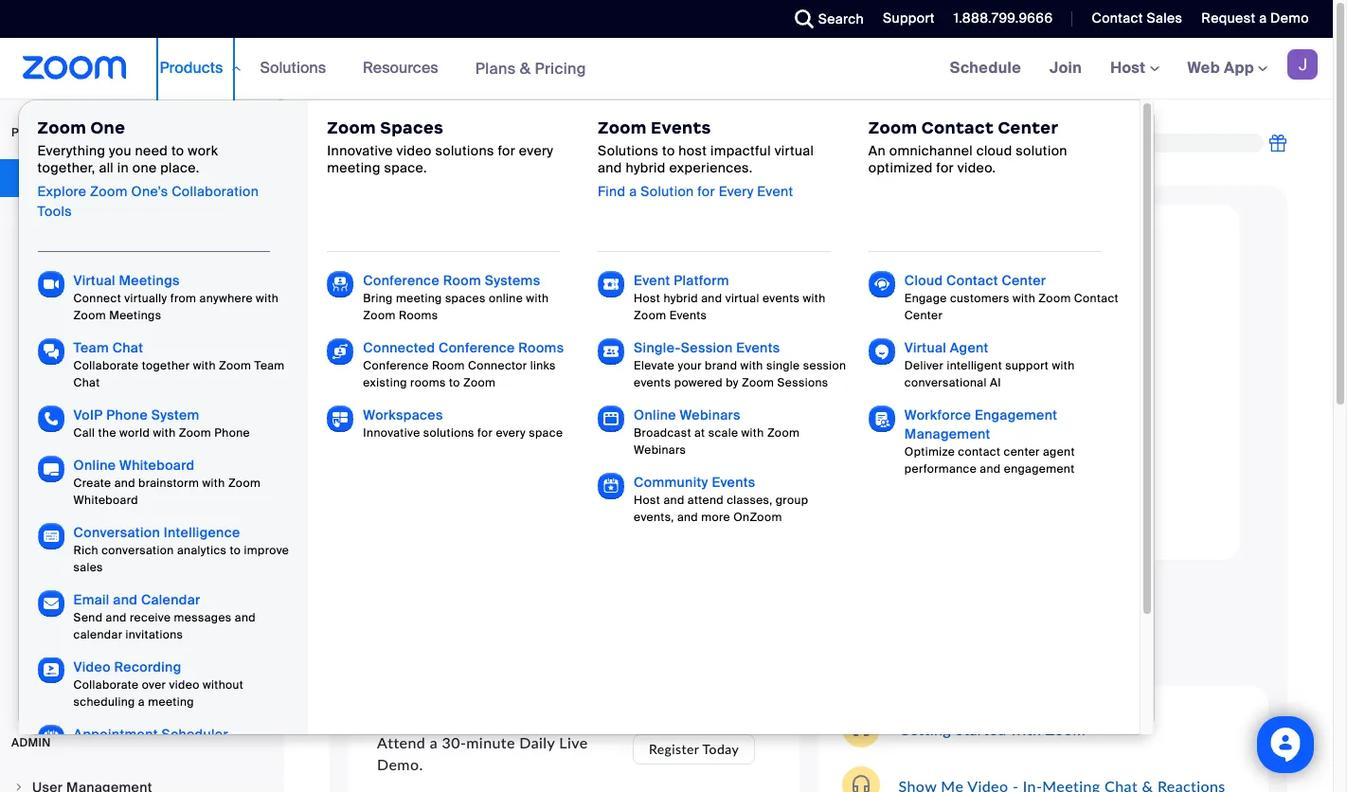 Task type: vqa. For each thing, say whether or not it's contained in the screenshot.
new's CASE
no



Task type: locate. For each thing, give the bounding box(es) containing it.
1 horizontal spatial from
[[852, 328, 894, 351]]

with down systems
[[526, 291, 549, 306]]

from down join,
[[852, 328, 894, 351]]

zoom inside online webinars broadcast at scale with zoom webinars
[[767, 425, 800, 441]]

1 horizontal spatial phone
[[106, 407, 148, 424]]

personal for personal devices
[[32, 408, 89, 425]]

home
[[32, 170, 71, 187]]

events inside event platform host hybrid and virtual events with zoom events
[[670, 308, 707, 323]]

with right brand
[[741, 358, 764, 373]]

events inside the single-session events elevate your brand with single session events powered by zoom sessions
[[737, 339, 780, 356]]

solutions down spaces on the left of the page
[[435, 142, 494, 159]]

appointment scheduler link
[[74, 726, 228, 743]]

voip phone system link
[[74, 407, 200, 424]]

1 vertical spatial every
[[496, 425, 526, 441]]

0 vertical spatial solutions
[[435, 142, 494, 159]]

with inside the virtual agent deliver intelligent support with conversational ai
[[1052, 358, 1075, 373]]

1 horizontal spatial scheduler
[[162, 726, 228, 743]]

0 vertical spatial whiteboard
[[119, 457, 195, 474]]

join link
[[1036, 38, 1097, 99]]

room inside connected conference rooms conference room connector links existing rooms to zoom
[[432, 358, 465, 373]]

1 horizontal spatial online
[[634, 407, 677, 424]]

phone up online whiteboard create and brainstorm with zoom whiteboard
[[214, 425, 250, 441]]

webinars up team chat icon
[[32, 289, 93, 306]]

contact
[[958, 444, 1001, 460]]

virtual meetings image
[[38, 271, 64, 298]]

started!
[[499, 234, 581, 262]]

events inside event platform host hybrid and virtual events with zoom events
[[763, 291, 800, 306]]

1 vertical spatial whiteboard
[[74, 493, 138, 508]]

1 vertical spatial rooms
[[519, 339, 564, 356]]

from inside start, join, and schedule meetings directly from your zoom desktop client.
[[852, 328, 894, 351]]

rooms up connected
[[399, 308, 438, 323]]

phone link
[[0, 318, 279, 356]]

& right plans
[[520, 58, 531, 78]]

video inside video recording collaborate over video without scheduling a meeting
[[169, 678, 200, 693]]

and down community
[[664, 493, 685, 508]]

download for download zoom to your computer
[[453, 299, 542, 321]]

1 collaborate from the top
[[74, 358, 139, 373]]

community events link
[[634, 474, 756, 491]]

one
[[132, 160, 157, 177]]

management
[[905, 425, 991, 443]]

event inside the zoom events solutions to host impactful virtual and hybrid experiences. find a solution for every event
[[758, 182, 794, 200]]

an
[[869, 142, 886, 159]]

1 horizontal spatial rooms
[[519, 339, 564, 356]]

every inside 'zoom spaces innovative video solutions for every meeting space.'
[[519, 142, 554, 159]]

scheduler inside scheduler link
[[32, 647, 99, 664]]

2 vertical spatial phone
[[214, 425, 250, 441]]

0 vertical spatial your
[[730, 154, 758, 170]]

whiteboard down create
[[74, 493, 138, 508]]

meetings
[[995, 301, 1074, 324]]

and down 'online whiteboard' link
[[114, 476, 135, 491]]

0
[[335, 136, 342, 150]]

and right messages
[[235, 610, 256, 625]]

meeting down over
[[148, 695, 194, 710]]

0 vertical spatial join
[[1050, 58, 1082, 78]]

2 horizontal spatial phone
[[214, 425, 250, 441]]

0 horizontal spatial event
[[634, 272, 671, 289]]

download inside button
[[798, 396, 870, 414]]

with down system
[[153, 425, 176, 441]]

1 vertical spatial virtual
[[905, 339, 947, 356]]

solutions inside dropdown button
[[260, 58, 326, 78]]

1 vertical spatial center
[[1002, 272, 1046, 289]]

to up place.
[[171, 142, 184, 159]]

conference up connector
[[439, 339, 515, 356]]

and up receive
[[113, 591, 138, 608]]

every
[[519, 142, 554, 159], [496, 425, 526, 441]]

host up events,
[[634, 493, 661, 508]]

join left community
[[596, 468, 632, 490]]

webinars down broadcast
[[634, 443, 686, 458]]

zoom inside team chat collaborate together with zoom team chat
[[219, 358, 251, 373]]

host inside community events host and attend classes, group events, and more onzoom
[[634, 493, 661, 508]]

center down engage
[[905, 308, 943, 323]]

personal up the whiteboards
[[32, 408, 89, 425]]

scheduler inside product information navigation
[[162, 726, 228, 743]]

find a solution for every event link
[[598, 182, 794, 200]]

1 horizontal spatial your
[[626, 299, 665, 321]]

solutions
[[435, 142, 494, 159], [423, 425, 475, 441]]

plans & pricing link
[[475, 58, 587, 78], [475, 58, 587, 78]]

1 horizontal spatial download
[[798, 396, 870, 414]]

rooms inside conference room systems bring meeting spaces online with zoom rooms
[[399, 308, 438, 323]]

2 collaborate from the top
[[74, 678, 139, 693]]

together,
[[38, 160, 95, 177]]

conversation
[[102, 543, 174, 558]]

hybrid up solution on the top of the page
[[626, 160, 666, 177]]

1 vertical spatial scheduler
[[162, 726, 228, 743]]

your inside start, join, and schedule meetings directly from your zoom desktop client.
[[898, 328, 937, 351]]

0 horizontal spatial phone
[[32, 329, 74, 346]]

scheduler down the without
[[162, 726, 228, 743]]

experiences.
[[669, 160, 753, 177]]

and down contact
[[980, 462, 1001, 477]]

cloud
[[905, 272, 943, 289]]

1 vertical spatial join
[[596, 468, 632, 490]]

2 vertical spatial meetings
[[109, 308, 161, 323]]

download now button
[[783, 387, 923, 425]]

team left connected conference rooms image
[[254, 358, 285, 373]]

send
[[74, 610, 103, 625]]

1.888.799.9666 button
[[940, 0, 1058, 38], [954, 9, 1053, 27]]

to left community events icon
[[573, 468, 592, 490]]

0 horizontal spatial your
[[678, 358, 702, 373]]

online inside online webinars broadcast at scale with zoom webinars
[[634, 407, 677, 424]]

scheduler down 'calendar'
[[32, 647, 99, 664]]

zoom inside virtual meetings connect virtually from anywhere with zoom meetings
[[74, 308, 106, 323]]

meeting down of
[[327, 160, 381, 177]]

with inside online whiteboard create and brainstorm with zoom whiteboard
[[202, 476, 225, 491]]

every down plans & pricing
[[519, 142, 554, 159]]

events inside the single-session events elevate your brand with single session events powered by zoom sessions
[[634, 375, 671, 390]]

email
[[74, 591, 110, 608]]

register today button
[[633, 734, 755, 765]]

plans
[[475, 58, 516, 78]]

zoom inside online whiteboard create and brainstorm with zoom whiteboard
[[228, 476, 261, 491]]

innovative inside 'zoom spaces innovative video solutions for every meeting space.'
[[327, 142, 393, 159]]

1 horizontal spatial virtual
[[905, 339, 947, 356]]

your up powered at right top
[[678, 358, 702, 373]]

from right virtually
[[170, 291, 196, 306]]

personal menu menu
[[0, 159, 279, 716]]

live
[[559, 733, 588, 751]]

contact left sales
[[1092, 9, 1144, 27]]

0 vertical spatial online
[[634, 407, 677, 424]]

events down elevate
[[634, 375, 671, 390]]

1 horizontal spatial meeting
[[327, 160, 381, 177]]

explore
[[38, 182, 87, 200]]

client.
[[1076, 328, 1132, 351]]

and inside the zoom events solutions to host impactful virtual and hybrid experiences. find a solution for every event
[[598, 160, 622, 177]]

0 vertical spatial innovative
[[327, 142, 393, 159]]

solutions right the products "dropdown button"
[[260, 58, 326, 78]]

0 vertical spatial every
[[519, 142, 554, 159]]

0 horizontal spatial virtual
[[726, 291, 760, 306]]

a left 30-
[[430, 733, 438, 751]]

webinars up at
[[680, 407, 741, 424]]

virtual for virtual meetings
[[74, 272, 115, 289]]

plans & pricing
[[475, 58, 587, 78]]

online
[[634, 407, 677, 424], [74, 457, 116, 474]]

your right on on the right top of the page
[[730, 154, 758, 170]]

1 vertical spatial collaborate
[[74, 678, 139, 693]]

virtual up deliver
[[905, 339, 947, 356]]

events up classes,
[[712, 474, 756, 491]]

anywhere
[[200, 291, 253, 306]]

to right rooms
[[449, 375, 460, 390]]

2 vertical spatial host
[[634, 493, 661, 508]]

systems
[[485, 272, 541, 289]]

whiteboard
[[119, 457, 195, 474], [74, 493, 138, 508]]

invite others to join
[[453, 468, 632, 490]]

with inside the single-session events elevate your brand with single session events powered by zoom sessions
[[741, 358, 764, 373]]

0 vertical spatial conference
[[363, 272, 440, 289]]

0 vertical spatial your
[[626, 299, 665, 321]]

with right anywhere
[[256, 291, 279, 306]]

host for event platform
[[634, 291, 661, 306]]

1 vertical spatial host
[[634, 291, 661, 306]]

1 vertical spatial innovative
[[363, 425, 420, 441]]

and
[[598, 160, 622, 177], [701, 291, 722, 306], [876, 301, 908, 324], [980, 462, 1001, 477], [114, 476, 135, 491], [664, 493, 685, 508], [677, 510, 698, 525], [113, 591, 138, 608], [106, 610, 127, 625], [235, 610, 256, 625]]

contact up client.
[[1074, 291, 1119, 306]]

0 horizontal spatial team
[[74, 339, 109, 356]]

solutions up find
[[598, 142, 659, 159]]

0 horizontal spatial your
[[512, 390, 551, 413]]

your up "single-"
[[626, 299, 665, 321]]

personal devices
[[32, 408, 145, 425]]

conference inside conference room systems bring meeting spaces online with zoom rooms
[[363, 272, 440, 289]]

more
[[702, 510, 731, 525]]

for inside the zoom events solutions to host impactful virtual and hybrid experiences. find a solution for every event
[[698, 182, 715, 200]]

0 horizontal spatial from
[[170, 291, 196, 306]]

1 horizontal spatial event
[[758, 182, 794, 200]]

conference down connected
[[363, 358, 429, 373]]

solutions inside the zoom events solutions to host impactful virtual and hybrid experiences. find a solution for every event
[[598, 142, 659, 159]]

0 vertical spatial rooms
[[399, 308, 438, 323]]

host inside event platform host hybrid and virtual events with zoom events
[[634, 291, 661, 306]]

0 vertical spatial host
[[1111, 58, 1150, 78]]

scale
[[709, 425, 738, 441]]

single-session events image
[[598, 338, 625, 365]]

2 vertical spatial conference
[[363, 358, 429, 373]]

single-session events elevate your brand with single session events powered by zoom sessions
[[634, 339, 847, 390]]

request a demo
[[1202, 9, 1310, 27]]

your up "space"
[[512, 390, 551, 413]]

virtual down platform
[[726, 291, 760, 306]]

1 vertical spatial personal
[[32, 408, 89, 425]]

ai
[[990, 375, 1002, 390]]

settings link
[[0, 597, 279, 635]]

room inside conference room systems bring meeting spaces online with zoom rooms
[[443, 272, 481, 289]]

host
[[1111, 58, 1150, 78], [634, 291, 661, 306], [634, 493, 661, 508]]

with inside virtual meetings connect virtually from anywhere with zoom meetings
[[256, 291, 279, 306]]

receiving
[[807, 154, 863, 170]]

online up broadcast
[[634, 407, 677, 424]]

virtual inside the zoom events solutions to host impactful virtual and hybrid experiences. find a solution for every event
[[775, 142, 814, 159]]

0 vertical spatial meetings
[[32, 249, 93, 266]]

2 vertical spatial webinars
[[634, 443, 686, 458]]

0 horizontal spatial video
[[169, 678, 200, 693]]

customers
[[950, 291, 1010, 306]]

virtual up the connect
[[74, 272, 115, 289]]

optimized
[[869, 160, 933, 177]]

conversation intelligence image
[[38, 523, 64, 550]]

download down sessions
[[798, 396, 870, 414]]

video right over
[[169, 678, 200, 693]]

0 vertical spatial &
[[520, 58, 531, 78]]

room down connected conference rooms link
[[432, 358, 465, 373]]

sales
[[1147, 9, 1183, 27]]

video down 'calendar'
[[74, 659, 111, 676]]

you
[[109, 142, 132, 159]]

event down way
[[758, 182, 794, 200]]

virtual inside virtual meetings connect virtually from anywhere with zoom meetings
[[74, 272, 115, 289]]

virtual inside the virtual agent deliver intelligent support with conversational ai
[[905, 339, 947, 356]]

with up desktop
[[1013, 291, 1036, 306]]

0 horizontal spatial join
[[596, 468, 632, 490]]

on
[[711, 154, 727, 170]]

right image
[[13, 782, 25, 792]]

meeting up 1
[[396, 291, 442, 306]]

whiteboard up brainstorm
[[119, 457, 195, 474]]

with right brainstorm
[[202, 476, 225, 491]]

0 horizontal spatial rooms
[[399, 308, 438, 323]]

engage
[[905, 291, 947, 306]]

your inside the single-session events elevate your brand with single session events powered by zoom sessions
[[678, 358, 702, 373]]

event platform link
[[634, 272, 729, 289]]

connected conference rooms image
[[327, 338, 354, 365]]

broadcast
[[634, 425, 692, 441]]

brand
[[705, 358, 738, 373]]

online inside online whiteboard create and brainstorm with zoom whiteboard
[[74, 457, 116, 474]]

to left improve
[[230, 543, 241, 558]]

with right together
[[193, 358, 216, 373]]

solutions inside 'zoom spaces innovative video solutions for every meeting space.'
[[435, 142, 494, 159]]

conversation intelligence rich conversation analytics to improve sales
[[74, 524, 289, 575]]

appointment scheduler image
[[38, 725, 64, 751]]

2 vertical spatial your
[[678, 358, 702, 373]]

download inside download zoom to your computer
[[453, 299, 542, 321]]

0 horizontal spatial virtual
[[74, 272, 115, 289]]

workspaces innovative solutions for every space
[[363, 407, 563, 441]]

to down event platform icon
[[603, 299, 621, 321]]

conversational
[[905, 375, 987, 390]]

workforce engagement management optimize contact center agent performance and engagement
[[905, 407, 1075, 477]]

online whiteboard create and brainstorm with zoom whiteboard
[[74, 457, 261, 508]]

product information navigation
[[18, 38, 1155, 792]]

0 vertical spatial virtual
[[775, 142, 814, 159]]

for inside workspaces innovative solutions for every space
[[478, 425, 493, 441]]

for down check
[[478, 425, 493, 441]]

hybrid
[[626, 160, 666, 177], [664, 291, 698, 306]]

1 vertical spatial video
[[169, 678, 200, 693]]

collaborate up scheduling
[[74, 678, 139, 693]]

1 vertical spatial events
[[634, 375, 671, 390]]

conversation
[[74, 524, 160, 541]]

attend a 30-minute daily live demo.
[[377, 733, 588, 773]]

webinars
[[32, 289, 93, 306], [680, 407, 741, 424], [634, 443, 686, 458]]

0 vertical spatial virtual
[[74, 272, 115, 289]]

2 horizontal spatial meeting
[[396, 291, 442, 306]]

events up host
[[651, 118, 712, 138]]

video inside video recording collaborate over video without scheduling a meeting
[[74, 659, 111, 676]]

events
[[651, 118, 712, 138], [670, 308, 707, 323], [737, 339, 780, 356], [712, 474, 756, 491]]

1 vertical spatial from
[[852, 328, 894, 351]]

0 vertical spatial download
[[453, 299, 542, 321]]

support
[[883, 9, 935, 27]]

zoom inside conference room systems bring meeting spaces online with zoom rooms
[[363, 308, 396, 323]]

meetings up virtual meetings icon
[[32, 249, 93, 266]]

your up deliver
[[898, 328, 937, 351]]

meetings down virtually
[[109, 308, 161, 323]]

1 horizontal spatial video
[[397, 142, 432, 159]]

1 horizontal spatial team
[[254, 358, 285, 373]]

team up personal contacts
[[74, 339, 109, 356]]

collaborate inside video recording collaborate over video without scheduling a meeting
[[74, 678, 139, 693]]

a right find
[[629, 182, 637, 200]]

collaborate down 'team chat' link
[[74, 358, 139, 373]]

0 vertical spatial personal
[[32, 369, 89, 386]]

and down platform
[[701, 291, 722, 306]]

online webinars broadcast at scale with zoom webinars
[[634, 407, 800, 458]]

0 vertical spatial video
[[397, 142, 432, 159]]

chat up contacts
[[112, 339, 143, 356]]

0 horizontal spatial meeting
[[148, 695, 194, 710]]

center
[[998, 118, 1059, 138], [1002, 272, 1046, 289], [905, 308, 943, 323]]

profile picture image
[[1288, 49, 1318, 80]]

1 vertical spatial phone
[[106, 407, 148, 424]]

with inside conference room systems bring meeting spaces online with zoom rooms
[[526, 291, 549, 306]]

to left host
[[662, 142, 675, 159]]

chat up voip
[[74, 375, 100, 390]]

chat
[[112, 339, 143, 356], [74, 375, 100, 390]]

and down cloud contact center icon
[[876, 301, 908, 324]]

2 personal from the top
[[32, 408, 89, 425]]

0 horizontal spatial &
[[520, 58, 531, 78]]

every left "space"
[[496, 425, 526, 441]]

video up broadcast
[[631, 390, 682, 413]]

space
[[529, 425, 563, 441]]

personal down team chat icon
[[32, 369, 89, 386]]

meetings up virtually
[[119, 272, 180, 289]]

with left join,
[[803, 291, 826, 306]]

0 vertical spatial hybrid
[[626, 160, 666, 177]]

search
[[819, 10, 864, 27]]

1 vertical spatial your
[[512, 390, 551, 413]]

get
[[460, 234, 493, 262]]

center up meetings
[[1002, 272, 1046, 289]]

1 horizontal spatial solutions
[[598, 142, 659, 159]]

0 vertical spatial chat
[[112, 339, 143, 356]]

event right event platform icon
[[634, 272, 671, 289]]

voip phone system image
[[38, 406, 64, 432]]

join inside join link
[[1050, 58, 1082, 78]]

0 vertical spatial from
[[170, 291, 196, 306]]

0 vertical spatial room
[[443, 272, 481, 289]]

zoom inside connected conference rooms conference room connector links existing rooms to zoom
[[463, 375, 496, 390]]

0 vertical spatial team
[[74, 339, 109, 356]]

virtual right impactful
[[775, 142, 814, 159]]

1 vertical spatial virtual
[[726, 291, 760, 306]]

and inside workforce engagement management optimize contact center agent performance and engagement
[[980, 462, 1001, 477]]

banner
[[0, 38, 1333, 792]]

scheduler
[[32, 647, 99, 664], [162, 726, 228, 743]]

1 personal from the top
[[32, 369, 89, 386]]

session
[[803, 358, 847, 373]]

powered
[[674, 375, 723, 390]]

1 horizontal spatial virtual
[[775, 142, 814, 159]]

community events host and attend classes, group events, and more onzoom
[[634, 474, 809, 525]]

events up directly
[[763, 291, 800, 306]]

email and calendar send and receive messages and calendar invitations
[[74, 591, 256, 643]]

events down event platform link
[[670, 308, 707, 323]]

0 vertical spatial event
[[758, 182, 794, 200]]

a inside video recording collaborate over video without scheduling a meeting
[[138, 695, 145, 710]]

0 vertical spatial solutions
[[260, 58, 326, 78]]

1 vertical spatial your
[[898, 328, 937, 351]]

& right audio
[[613, 390, 627, 413]]

phone down virtual meetings icon
[[32, 329, 74, 346]]

solutions down check
[[423, 425, 475, 441]]

for down plans
[[498, 142, 516, 159]]

center inside zoom contact center an omnichannel cloud solution optimized for video.
[[998, 118, 1059, 138]]

0 horizontal spatial download
[[453, 299, 542, 321]]

personal contacts
[[32, 369, 152, 386]]

1 vertical spatial download
[[798, 396, 870, 414]]

1 horizontal spatial video
[[631, 390, 682, 413]]

app
[[1224, 58, 1255, 78]]

conference room systems link
[[363, 272, 541, 289]]

0 horizontal spatial events
[[634, 375, 671, 390]]

host for community events
[[634, 493, 661, 508]]

hybrid inside the zoom events solutions to host impactful virtual and hybrid experiences. find a solution for every event
[[626, 160, 666, 177]]

0 vertical spatial events
[[763, 291, 800, 306]]

video inside 'zoom spaces innovative video solutions for every meeting space.'
[[397, 142, 432, 159]]

zoom inside start, join, and schedule meetings directly from your zoom desktop client.
[[942, 328, 992, 351]]

with right support
[[1052, 358, 1075, 373]]

to right way
[[790, 154, 803, 170]]

solutions inside workspaces innovative solutions for every space
[[423, 425, 475, 441]]

personal
[[11, 125, 75, 140]]

optimize
[[905, 444, 955, 460]]

1 horizontal spatial &
[[613, 390, 627, 413]]

host down contact sales
[[1111, 58, 1150, 78]]

1 horizontal spatial your
[[730, 154, 758, 170]]

collaborate inside team chat collaborate together with zoom team chat
[[74, 358, 139, 373]]

online up create
[[74, 457, 116, 474]]

zoom events solutions to host impactful virtual and hybrid experiences. find a solution for every event
[[598, 118, 814, 200]]

phone up "world"
[[106, 407, 148, 424]]

1 vertical spatial team
[[254, 358, 285, 373]]

0 horizontal spatial scheduler
[[32, 647, 99, 664]]

center for cloud
[[1002, 272, 1046, 289]]

webinars inside "personal menu" menu
[[32, 289, 93, 306]]

conference up bring
[[363, 272, 440, 289]]

zoom contact center an omnichannel cloud solution optimized for video.
[[869, 118, 1068, 177]]

0 horizontal spatial online
[[74, 457, 116, 474]]

0 vertical spatial collaborate
[[74, 358, 139, 373]]

your inside download zoom to your computer
[[626, 299, 665, 321]]

system
[[151, 407, 200, 424]]

special
[[877, 154, 920, 170]]

0 vertical spatial phone
[[32, 329, 74, 346]]

others
[[508, 468, 568, 490]]

with inside voip phone system call the world with zoom phone
[[153, 425, 176, 441]]

1 vertical spatial solutions
[[423, 425, 475, 441]]

1 vertical spatial chat
[[74, 375, 100, 390]]

menu item
[[0, 769, 279, 792]]

room up spaces
[[443, 272, 481, 289]]



Task type: describe. For each thing, give the bounding box(es) containing it.
to inside zoom one everything you need to work together, all in one place. explore zoom one's collaboration tools
[[171, 142, 184, 159]]

online whiteboard image
[[38, 456, 64, 482]]

sales
[[74, 560, 103, 575]]

invitations
[[126, 627, 183, 643]]

onzoom
[[734, 510, 782, 525]]

messages
[[174, 610, 232, 625]]

schedule link
[[936, 38, 1036, 99]]

work
[[188, 142, 218, 159]]

with inside cloud contact center engage customers with zoom contact center
[[1013, 291, 1036, 306]]

recording
[[114, 659, 181, 676]]

let's
[[406, 234, 454, 262]]

the
[[98, 425, 116, 441]]

email calendar image
[[38, 590, 64, 617]]

innovative inside workspaces innovative solutions for every space
[[363, 425, 420, 441]]

personal for personal contacts
[[32, 369, 89, 386]]

spaces
[[445, 291, 486, 306]]

world
[[119, 425, 150, 441]]

web
[[1188, 58, 1221, 78]]

one's
[[131, 182, 168, 200]]

and inside event platform host hybrid and virtual events with zoom events
[[701, 291, 722, 306]]

zoom inside the zoom events solutions to host impactful virtual and hybrid experiences. find a solution for every event
[[598, 118, 647, 138]]

and inside online whiteboard create and brainstorm with zoom whiteboard
[[114, 476, 135, 491]]

with inside event platform host hybrid and virtual events with zoom events
[[803, 291, 826, 306]]

with inside team chat collaborate together with zoom team chat
[[193, 358, 216, 373]]

cloud contact center link
[[905, 272, 1046, 289]]

attend
[[377, 733, 426, 751]]

personal contacts link
[[0, 358, 279, 396]]

personal devices link
[[0, 398, 279, 436]]

a left special
[[867, 154, 874, 170]]

0 horizontal spatial chat
[[74, 375, 100, 390]]

event inside event platform host hybrid and virtual events with zoom events
[[634, 272, 671, 289]]

appointment scheduler
[[74, 726, 228, 743]]

collaboration
[[172, 182, 259, 200]]

hybrid inside event platform host hybrid and virtual events with zoom events
[[664, 291, 698, 306]]

intelligent
[[947, 358, 1003, 373]]

host button
[[1111, 58, 1159, 78]]

team chat image
[[38, 338, 64, 365]]

directly
[[783, 328, 847, 351]]

community events image
[[598, 473, 625, 499]]

whiteboards
[[32, 448, 115, 465]]

receive
[[130, 610, 171, 625]]

1 vertical spatial &
[[613, 390, 627, 413]]

virtual inside event platform host hybrid and virtual events with zoom events
[[726, 291, 760, 306]]

zoom inside zoom contact center an omnichannel cloud solution optimized for video.
[[869, 118, 918, 138]]

you're
[[669, 154, 708, 170]]

zoom inside the single-session events elevate your brand with single session events powered by zoom sessions
[[742, 375, 774, 390]]

agent
[[950, 339, 989, 356]]

cloud
[[977, 142, 1013, 159]]

collaborate for video
[[74, 678, 139, 693]]

conversation intelligence link
[[74, 524, 240, 541]]

admin
[[11, 735, 51, 751]]

connect
[[74, 291, 121, 306]]

meetings inside meetings link
[[32, 249, 93, 266]]

host inside meetings navigation
[[1111, 58, 1150, 78]]

profile
[[32, 209, 74, 226]]

a inside the zoom events solutions to host impactful virtual and hybrid experiences. find a solution for every event
[[629, 182, 637, 200]]

and inside start, join, and schedule meetings directly from your zoom desktop client.
[[876, 301, 908, 324]]

products button
[[160, 38, 241, 99]]

everything
[[38, 142, 105, 159]]

single-session events link
[[634, 339, 780, 356]]

desktop
[[997, 328, 1070, 351]]

online for online webinars
[[634, 407, 677, 424]]

clips
[[32, 568, 65, 585]]

1 vertical spatial conference
[[439, 339, 515, 356]]

to inside connected conference rooms conference room connector links existing rooms to zoom
[[449, 375, 460, 390]]

zoom inside event platform host hybrid and virtual events with zoom events
[[634, 308, 667, 323]]

contact up customers
[[947, 272, 999, 289]]

pricing
[[535, 58, 587, 78]]

events inside community events host and attend classes, group events, and more onzoom
[[712, 474, 756, 491]]

start,
[[783, 301, 829, 324]]

voip
[[74, 407, 103, 424]]

online webinars link
[[634, 407, 741, 424]]

recordings link
[[0, 517, 279, 555]]

1.888.799.9666
[[954, 9, 1053, 27]]

links
[[530, 358, 556, 373]]

team chat link
[[74, 339, 143, 356]]

0 of 6 completed
[[335, 136, 425, 150]]

2 vertical spatial center
[[905, 308, 943, 323]]

analytics
[[177, 543, 227, 558]]

virtual agent deliver intelligent support with conversational ai
[[905, 339, 1075, 390]]

0 vertical spatial video
[[631, 390, 682, 413]]

zoom one everything you need to work together, all in one place. explore zoom one's collaboration tools
[[38, 118, 259, 219]]

contact inside zoom contact center an omnichannel cloud solution optimized for video.
[[922, 118, 994, 138]]

voip phone system call the world with zoom phone
[[74, 407, 250, 441]]

to inside the zoom events solutions to host impactful virtual and hybrid experiences. find a solution for every event
[[662, 142, 675, 159]]

one
[[91, 118, 125, 138]]

event platform image
[[598, 271, 625, 298]]

collaborate for team
[[74, 358, 139, 373]]

workforce engagement management image
[[869, 406, 895, 432]]

schedule
[[913, 301, 990, 324]]

engagement
[[1004, 462, 1075, 477]]

explore zoom one's collaboration tools link
[[38, 182, 259, 219]]

space.
[[384, 160, 427, 177]]

for inside 'zoom spaces innovative video solutions for every meeting space.'
[[498, 142, 516, 159]]

video recording collaborate over video without scheduling a meeting
[[74, 659, 244, 710]]

online for online whiteboard
[[74, 457, 116, 474]]

zoom inside download zoom to your computer
[[548, 299, 598, 321]]

events inside the zoom events solutions to host impactful virtual and hybrid experiences. find a solution for every event
[[651, 118, 712, 138]]

sessions
[[778, 375, 829, 390]]

let's get started!
[[406, 234, 581, 262]]

download for download now
[[798, 396, 870, 414]]

from inside virtual meetings connect virtually from anywhere with zoom meetings
[[170, 291, 196, 306]]

together
[[142, 358, 190, 373]]

1 vertical spatial meetings
[[119, 272, 180, 289]]

spaces
[[380, 118, 444, 138]]

for inside zoom contact center an omnichannel cloud solution optimized for video.
[[937, 160, 954, 177]]

with right started
[[1011, 720, 1042, 738]]

search button
[[781, 0, 869, 38]]

engagement
[[975, 407, 1058, 424]]

bring
[[363, 291, 393, 306]]

1 horizontal spatial chat
[[112, 339, 143, 356]]

and down attend
[[677, 510, 698, 525]]

conference room systems bring meeting spaces online with zoom rooms
[[363, 272, 549, 323]]

improve
[[244, 543, 289, 558]]

cloud contact center image
[[869, 271, 895, 298]]

zoom logo image
[[23, 56, 127, 80]]

30-
[[442, 733, 467, 751]]

workspaces
[[363, 407, 443, 424]]

by
[[726, 375, 739, 390]]

to inside download zoom to your computer
[[603, 299, 621, 321]]

phone inside "personal menu" menu
[[32, 329, 74, 346]]

notes link
[[0, 478, 279, 516]]

meeting inside 'zoom spaces innovative video solutions for every meeting space.'
[[327, 160, 381, 177]]

zoom inside voip phone system call the world with zoom phone
[[179, 425, 211, 441]]

online webinars image
[[598, 406, 625, 432]]

a left demo
[[1260, 9, 1267, 27]]

and up 'calendar'
[[106, 610, 127, 625]]

video recording image
[[38, 658, 64, 684]]

conference room systems image
[[327, 271, 354, 298]]

to inside conversation intelligence rich conversation analytics to improve sales
[[230, 543, 241, 558]]

products
[[160, 58, 223, 78]]

banner containing zoom one
[[0, 38, 1333, 792]]

workspaces image
[[327, 406, 354, 432]]

email and calendar link
[[74, 591, 200, 608]]

whiteboards link
[[0, 438, 279, 476]]

without
[[203, 678, 244, 693]]

& inside product information navigation
[[520, 58, 531, 78]]

virtual agent image
[[869, 338, 895, 365]]

1 vertical spatial webinars
[[680, 407, 741, 424]]

meeting inside video recording collaborate over video without scheduling a meeting
[[148, 695, 194, 710]]

every inside workspaces innovative solutions for every space
[[496, 425, 526, 441]]

team chat collaborate together with zoom team chat
[[74, 339, 285, 390]]

reports link
[[0, 677, 279, 715]]

zoom inside cloud contact center engage customers with zoom contact center
[[1039, 291, 1071, 306]]

meetings navigation
[[936, 38, 1333, 100]]

rooms inside connected conference rooms conference room connector links existing rooms to zoom
[[519, 339, 564, 356]]

meeting inside conference room systems bring meeting spaces online with zoom rooms
[[396, 291, 442, 306]]

cloud contact center engage customers with zoom contact center
[[905, 272, 1119, 323]]

with inside online webinars broadcast at scale with zoom webinars
[[742, 425, 764, 441]]

center for zoom
[[998, 118, 1059, 138]]

zoom spaces innovative video solutions for every meeting space.
[[327, 118, 554, 177]]

solution
[[641, 182, 694, 200]]

webinars link
[[0, 279, 279, 317]]

existing
[[363, 375, 407, 390]]

call
[[74, 425, 95, 441]]

place.
[[160, 160, 200, 177]]

a inside attend a 30-minute daily live demo.
[[430, 733, 438, 751]]

omnichannel
[[890, 142, 973, 159]]

virtual for virtual agent
[[905, 339, 947, 356]]

getting started with zoom link
[[899, 720, 1086, 738]]

over
[[142, 678, 166, 693]]

zoom inside 'zoom spaces innovative video solutions for every meeting space.'
[[327, 118, 376, 138]]



